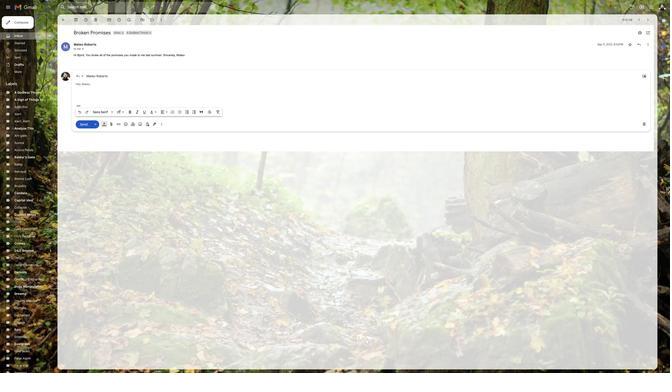 Task type: locate. For each thing, give the bounding box(es) containing it.
mateo
[[74, 42, 83, 46], [177, 53, 185, 57], [86, 74, 95, 78]]

godless up sign
[[17, 91, 30, 95]]

mateo roberts up show details icon
[[74, 42, 96, 46]]

2 horizontal spatial to
[[138, 53, 140, 57]]

beyond
[[22, 249, 34, 253]]

0 vertical spatial mateo
[[74, 42, 83, 46]]

a godless throne link
[[14, 91, 41, 95]]

0 vertical spatial godless
[[129, 31, 139, 34]]

2 vertical spatial to
[[40, 98, 43, 102]]

0 vertical spatial delight
[[14, 256, 24, 260]]

0 vertical spatial of
[[625, 18, 628, 21]]

a godless throne for a godless throne button
[[127, 31, 148, 34]]

archive image
[[74, 18, 78, 22]]

of right 19
[[625, 18, 628, 21]]

1 horizontal spatial inbox
[[114, 31, 121, 34]]

labels navigation
[[0, 14, 58, 373]]

1 delight from the top
[[14, 256, 24, 260]]

1 for analyze this
[[50, 127, 51, 130]]

a sign of things to come link
[[14, 98, 53, 102]]

ethereal link
[[14, 335, 26, 339]]

tab list
[[657, 14, 670, 357]]

dewdrop down demons link in the bottom left of the page
[[14, 277, 27, 281]]

0 vertical spatial throne
[[140, 31, 148, 34]]

0 horizontal spatial to
[[40, 98, 43, 102]]

me
[[77, 47, 81, 51], [141, 53, 145, 57]]

hi bjord, you broke all of the promises you made to me last summer. sincerely, mateo
[[74, 53, 185, 57]]

1 down '4'
[[50, 98, 51, 101]]

art-gate link
[[14, 134, 27, 138]]

throne inside button
[[140, 31, 148, 34]]

1 21 from the top
[[49, 191, 51, 195]]

2 horizontal spatial mateo
[[177, 53, 185, 57]]

cozy radiance link
[[14, 234, 35, 238]]

hey mateo,
[[76, 82, 91, 86]]

hey
[[76, 82, 81, 86]]

a godless throne for a godless throne link
[[14, 91, 41, 95]]

1 vertical spatial cozy
[[14, 227, 22, 231]]

cozy radiance
[[14, 234, 35, 238]]

move to image
[[140, 18, 145, 22]]

of right the all
[[103, 53, 106, 57]]

0 vertical spatial to
[[74, 47, 76, 51]]

0 horizontal spatial throne
[[30, 91, 41, 95]]

1 horizontal spatial alert
[[23, 119, 30, 123]]

godless inside a godless throne button
[[129, 31, 139, 34]]

cozy for cozy dewdrop
[[14, 227, 22, 231]]

fix-a-flat
[[14, 364, 28, 368]]

inbox inside labels navigation
[[14, 34, 23, 38]]

2 vertical spatial of
[[25, 98, 28, 102]]

serif
[[101, 110, 108, 114]]

1 aurora from the top
[[14, 141, 24, 145]]

aurora petals link
[[14, 148, 33, 152]]

2 1 from the top
[[50, 127, 51, 130]]

None search field
[[58, 2, 219, 13]]

search mail image
[[59, 3, 67, 11]]

collapse
[[14, 206, 27, 210]]

1 horizontal spatial throne
[[140, 31, 148, 34]]

report spam image
[[84, 18, 88, 22]]

0 horizontal spatial mateo
[[74, 42, 83, 46]]

of
[[625, 18, 628, 21], [103, 53, 106, 57], [25, 98, 28, 102]]

insert emoji ‪(⌘⇧2)‬ image
[[124, 122, 128, 126]]

0 horizontal spatial alert
[[14, 112, 21, 116]]

mateo roberts up mateo,
[[86, 74, 108, 78]]

hi
[[74, 53, 76, 57]]

throne down move to image
[[140, 31, 148, 34]]

4 1 from the top
[[50, 199, 51, 202]]

aurora down art-gate
[[14, 141, 24, 145]]

godless for a godless throne button
[[129, 31, 139, 34]]

1 right this
[[50, 127, 51, 130]]

inbox
[[114, 31, 121, 34], [14, 34, 23, 38]]

aurora down aurora link
[[14, 148, 24, 152]]

delight down d&d
[[14, 256, 24, 260]]

enchanted up manipulating
[[28, 277, 43, 281]]

to up hi
[[74, 47, 76, 51]]

2 cozy from the top
[[14, 227, 22, 231]]

5 1 from the top
[[50, 292, 51, 295]]

alert up alert,
[[14, 112, 21, 116]]

sent link
[[14, 55, 21, 60]]

enchanted down enchant
[[14, 313, 30, 317]]

show details image
[[82, 48, 84, 50]]

me left show details icon
[[77, 47, 81, 51]]

0 horizontal spatial godless
[[17, 91, 30, 95]]

me left last on the top left of page
[[141, 53, 145, 57]]

baldur's
[[14, 155, 27, 159]]

0 horizontal spatial inbox
[[14, 34, 23, 38]]

cozy down council
[[14, 220, 22, 224]]

alert up analyze this 'link'
[[23, 119, 30, 123]]

mark as unread image
[[107, 18, 111, 22]]

delight link
[[14, 256, 24, 260]]

italic ‪(⌘i)‬ image
[[135, 110, 139, 114]]

to left come
[[40, 98, 43, 102]]

cozy down cozy link
[[14, 227, 22, 231]]

dewdrop up radiance
[[22, 227, 35, 231]]

settings image
[[639, 4, 644, 10]]

0 horizontal spatial of
[[25, 98, 28, 102]]

1 vertical spatial to
[[138, 53, 140, 57]]

a left sign
[[14, 98, 17, 102]]

1 cozy from the top
[[14, 220, 22, 224]]

ballsy
[[14, 162, 23, 166]]

1 vertical spatial godless
[[17, 91, 30, 95]]

alert
[[14, 112, 21, 116], [23, 119, 30, 123]]

petals
[[25, 148, 33, 152]]

21 for candela
[[49, 191, 51, 195]]

2 horizontal spatial of
[[625, 18, 628, 21]]

1 vertical spatial mateo
[[177, 53, 185, 57]]

false alarm link
[[14, 356, 31, 361]]

enchanted
[[28, 277, 43, 281], [14, 313, 30, 317]]

sunshine
[[25, 263, 38, 267]]

1 right idea
[[50, 199, 51, 202]]

0 vertical spatial aurora
[[14, 141, 24, 145]]

cozy
[[14, 220, 22, 224], [14, 227, 22, 231], [14, 234, 22, 238]]

2 aurora from the top
[[14, 148, 24, 152]]

crimes
[[14, 241, 25, 246]]

3 1 from the top
[[50, 155, 51, 159]]

delight for delight link at the left bottom of the page
[[14, 256, 24, 260]]

0 vertical spatial alert
[[14, 112, 21, 116]]

promises
[[111, 53, 123, 57]]

throne
[[140, 31, 148, 34], [30, 91, 41, 95]]

4
[[50, 91, 51, 94]]

a godless throne down move to image
[[127, 31, 148, 34]]

art-gate
[[14, 134, 27, 138]]

1 vertical spatial enchanted
[[14, 313, 30, 317]]

1 vertical spatial aurora
[[14, 148, 24, 152]]

dreamy wander
[[14, 299, 37, 303]]

2 21 from the top
[[49, 213, 51, 216]]

2 vertical spatial cozy
[[14, 234, 22, 238]]

a sign of things to come
[[14, 98, 53, 102]]

0 vertical spatial a godless throne
[[127, 31, 148, 34]]

evergreen
[[14, 342, 30, 346]]

quote ‪(⌘⇧9)‬ image
[[199, 110, 204, 114]]

false alarm
[[14, 356, 31, 361]]

1 vertical spatial dewdrop
[[14, 277, 27, 281]]

2 delight from the top
[[14, 263, 24, 267]]

inbox inside button
[[114, 31, 121, 34]]

1 down 25
[[50, 292, 51, 295]]

1 horizontal spatial a godless throne
[[127, 31, 148, 34]]

2 vertical spatial mateo
[[86, 74, 95, 78]]

crimes link
[[14, 241, 25, 246]]

support image
[[629, 4, 635, 10]]

gmail image
[[14, 3, 39, 12]]

delight sunshine
[[14, 263, 38, 267]]

alarm
[[23, 356, 31, 361]]

fix-a-flat link
[[14, 364, 28, 368]]

attach files image
[[109, 122, 114, 126]]

0 vertical spatial cozy
[[14, 220, 22, 224]]

fix-
[[14, 364, 20, 368]]

lush
[[25, 177, 32, 181]]

of right sign
[[25, 98, 28, 102]]

sans
[[93, 110, 100, 114]]

false
[[14, 356, 22, 361]]

mateo up to me
[[74, 42, 83, 46]]

delight down delight link at the left bottom of the page
[[14, 263, 24, 267]]

redo ‪(⌘y)‬ image
[[85, 110, 89, 114]]

dewdrop enchanted link
[[14, 277, 43, 281]]

0 vertical spatial 21
[[49, 191, 51, 195]]

1 horizontal spatial me
[[141, 53, 145, 57]]

roberts up show details icon
[[84, 42, 96, 46]]

roberts
[[84, 42, 96, 46], [96, 74, 108, 78]]

bjord,
[[77, 53, 85, 57]]

1 horizontal spatial godless
[[129, 31, 139, 34]]

indent less ‪(⌘[)‬ image
[[185, 110, 189, 114]]

drafts
[[14, 63, 24, 67]]

demons link
[[14, 270, 27, 274]]

1 vertical spatial 21
[[49, 213, 51, 216]]

0 vertical spatial me
[[77, 47, 81, 51]]

2
[[50, 342, 51, 346]]

starred link
[[14, 41, 25, 45]]

enchant link
[[14, 306, 26, 310]]

godless down add to tasks image
[[129, 31, 139, 34]]

cozy up crimes link
[[14, 234, 22, 238]]

analyze
[[14, 126, 27, 131]]

betrayal
[[14, 170, 26, 174]]

undo ‪(⌘z)‬ image
[[77, 110, 82, 114]]

delight sunshine link
[[14, 263, 38, 267]]

mateo up mateo,
[[86, 74, 95, 78]]

mateo roberts
[[74, 42, 96, 46], [86, 74, 108, 78]]

alert,
[[14, 119, 22, 123]]

throne inside labels navigation
[[30, 91, 41, 95]]

cozy dewdrop
[[14, 227, 35, 231]]

to right made
[[138, 53, 140, 57]]

snooze image
[[117, 18, 121, 22]]

roberts down the all
[[96, 74, 108, 78]]

starred
[[14, 41, 25, 45]]

1 1 from the top
[[50, 98, 51, 101]]

adjective link
[[14, 105, 28, 109]]

aurora link
[[14, 141, 24, 145]]

1 vertical spatial a
[[14, 91, 17, 95]]

1 vertical spatial of
[[103, 53, 106, 57]]

enchanted link
[[14, 313, 30, 317]]

godless inside labels navigation
[[17, 91, 30, 95]]

1 for baldur's gate
[[50, 155, 51, 159]]

1 vertical spatial roberts
[[96, 74, 108, 78]]

epic link
[[14, 328, 21, 332]]

2 vertical spatial a
[[14, 98, 17, 102]]

0 vertical spatial a
[[127, 31, 128, 34]]

mateo right the sincerely,
[[177, 53, 185, 57]]

a godless throne inside button
[[127, 31, 148, 34]]

1 horizontal spatial to
[[74, 47, 76, 51]]

adjective
[[14, 105, 28, 109]]

Message Body text field
[[76, 82, 646, 101]]

0 vertical spatial roberts
[[84, 42, 96, 46]]

insert link ‪(⌘k)‬ image
[[116, 122, 121, 126]]

a godless throne inside labels navigation
[[14, 91, 41, 95]]

0 horizontal spatial a godless throne
[[14, 91, 41, 95]]

1 for capital idea
[[50, 199, 51, 202]]

godless for a godless throne link
[[17, 91, 30, 95]]

inbox down "snooze" image
[[114, 31, 121, 34]]

a
[[127, 31, 128, 34], [14, 91, 17, 95], [14, 98, 17, 102]]

3 cozy from the top
[[14, 234, 22, 238]]

a right the inbox button
[[127, 31, 128, 34]]

1 vertical spatial throne
[[30, 91, 41, 95]]

1 vertical spatial delight
[[14, 263, 24, 267]]

throne up things
[[30, 91, 41, 95]]

1 vertical spatial a godless throne
[[14, 91, 41, 95]]

inbox up starred link
[[14, 34, 23, 38]]

a down "labels"
[[14, 91, 17, 95]]

aurora for aurora link
[[14, 141, 24, 145]]

manipulating
[[23, 285, 43, 289]]

1 for dreams
[[50, 292, 51, 295]]

type of response image
[[76, 74, 80, 78]]

1 right gate
[[50, 155, 51, 159]]

art-
[[14, 134, 20, 138]]

alert, alert link
[[14, 119, 30, 123]]

gate
[[28, 155, 35, 159]]

a godless throne down 'labels' "heading"
[[14, 91, 41, 95]]



Task type: vqa. For each thing, say whether or not it's contained in the screenshot.
Cozy Dewdrop
yes



Task type: describe. For each thing, give the bounding box(es) containing it.
23
[[48, 328, 51, 331]]

show trimmed content image
[[76, 105, 81, 107]]

breeze lush
[[14, 177, 32, 181]]

dewdrop enchanted
[[14, 277, 43, 281]]

more options image
[[160, 122, 163, 126]]

labels
[[6, 82, 17, 86]]

Not starred checkbox
[[628, 42, 632, 47]]

ethereal
[[14, 335, 26, 339]]

flat
[[23, 364, 28, 368]]

sans serif option
[[92, 110, 110, 114]]

more send options image
[[93, 122, 98, 127]]

time
[[44, 285, 51, 289]]

labels image
[[150, 18, 155, 22]]

sign
[[17, 98, 24, 102]]

indent more ‪(⌘])‬ image
[[192, 110, 196, 114]]

dreamy wander link
[[14, 299, 37, 303]]

gate
[[20, 134, 27, 138]]

enigma link
[[14, 321, 25, 325]]

epic
[[14, 328, 21, 332]]

newer image
[[637, 18, 641, 22]]

broken promises
[[74, 30, 111, 36]]

come
[[44, 98, 53, 102]]

bulleted list ‪(⌘⇧8)‬ image
[[177, 110, 182, 114]]

last
[[146, 53, 150, 57]]

1 vertical spatial me
[[141, 53, 145, 57]]

brutality
[[14, 184, 26, 188]]

a godless throne button
[[126, 31, 149, 35]]

council notes link
[[14, 213, 36, 217]]

snoozed
[[14, 48, 27, 52]]

1 vertical spatial mateo roberts
[[86, 74, 108, 78]]

19
[[622, 18, 624, 21]]

Search mail text field
[[67, 5, 198, 9]]

collapse link
[[14, 206, 27, 210]]

cozy for cozy radiance
[[14, 234, 22, 238]]

aurora petals
[[14, 148, 33, 152]]

1 horizontal spatial of
[[103, 53, 106, 57]]

218
[[628, 18, 632, 21]]

mateo,
[[82, 82, 91, 86]]

sent
[[14, 55, 21, 60]]

brutality link
[[14, 184, 26, 188]]

evergreen link
[[14, 342, 30, 346]]

3
[[50, 249, 51, 252]]

aurora for aurora petals
[[14, 148, 24, 152]]

add to tasks image
[[127, 18, 131, 22]]

baldur's gate
[[14, 155, 35, 159]]

drafts link
[[14, 63, 24, 67]]

inbox for inbox link
[[14, 34, 23, 38]]

wander
[[26, 299, 37, 303]]

14
[[49, 242, 51, 245]]

news
[[22, 349, 30, 353]]

strikethrough ‪(⌘⇧x)‬ image
[[207, 110, 212, 114]]

dogs manipulating time
[[14, 285, 51, 289]]

the
[[106, 53, 111, 57]]

fake
[[14, 349, 21, 353]]

more image
[[159, 18, 164, 22]]

alert, alert
[[14, 119, 30, 123]]

148
[[47, 34, 51, 38]]

d&d
[[14, 249, 21, 253]]

to inside labels navigation
[[40, 98, 43, 102]]

not starred image
[[628, 42, 632, 47]]

formatting options toolbar
[[76, 108, 222, 116]]

insert photo image
[[138, 122, 142, 126]]

sep 11, 2023, 8:03 pm cell
[[597, 42, 623, 47]]

cozy for cozy link
[[14, 220, 22, 224]]

toggle confidential mode image
[[145, 122, 150, 126]]

summer.
[[151, 53, 162, 57]]

promises
[[90, 30, 111, 36]]

capital idea
[[14, 198, 33, 202]]

discard draft ‪(⌘⇧d)‬ image
[[642, 122, 646, 126]]

ballsy link
[[14, 162, 23, 166]]

things
[[29, 98, 39, 102]]

inbox link
[[14, 34, 23, 38]]

idea
[[26, 198, 33, 202]]

dreams link
[[14, 292, 26, 296]]

main menu image
[[5, 4, 11, 10]]

0 horizontal spatial me
[[77, 47, 81, 51]]

18
[[49, 270, 51, 274]]

to me
[[74, 47, 81, 51]]

insert signature image
[[152, 122, 157, 126]]

1 vertical spatial alert
[[23, 119, 30, 123]]

a for 1
[[14, 98, 17, 102]]

insert files using drive image
[[131, 122, 135, 126]]

underline ‪(⌘u)‬ image
[[142, 110, 147, 115]]

baldur's gate link
[[14, 155, 35, 159]]

analyze this
[[14, 126, 34, 131]]

delete image
[[93, 18, 98, 22]]

sep
[[597, 43, 602, 46]]

a inside button
[[127, 31, 128, 34]]

older image
[[646, 18, 650, 22]]

enchant
[[14, 306, 26, 310]]

betrayal link
[[14, 170, 26, 174]]

broken
[[74, 30, 89, 36]]

dogs manipulating time link
[[14, 285, 51, 289]]

delight for delight sunshine
[[14, 263, 24, 267]]

notes
[[27, 213, 36, 217]]

bold ‪(⌘b)‬ image
[[128, 110, 132, 114]]

sincerely,
[[163, 53, 176, 57]]

cozy link
[[14, 220, 22, 224]]

compose button
[[2, 16, 34, 29]]

6
[[50, 63, 51, 66]]

throne for a godless throne link
[[30, 91, 41, 95]]

radiance
[[22, 234, 35, 238]]

fake news
[[14, 349, 30, 353]]

numbered list ‪(⌘⇧7)‬ image
[[170, 110, 175, 114]]

0 vertical spatial dewdrop
[[22, 227, 35, 231]]

0 vertical spatial enchanted
[[28, 277, 43, 281]]

d&d beyond link
[[14, 249, 34, 253]]

21 for council notes
[[49, 213, 51, 216]]

throne for a godless throne button
[[140, 31, 148, 34]]

you
[[124, 53, 129, 57]]

more button
[[0, 68, 54, 75]]

remove formatting ‪(⌘\)‬ image
[[216, 110, 220, 114]]

1 for a sign of things to come
[[50, 98, 51, 101]]

inbox for the inbox button
[[114, 31, 121, 34]]

alert link
[[14, 112, 21, 116]]

labels heading
[[6, 82, 48, 86]]

made
[[130, 53, 137, 57]]

back to inbox image
[[61, 18, 66, 22]]

0 vertical spatial mateo roberts
[[74, 42, 96, 46]]

advanced search options image
[[208, 2, 217, 11]]

sep 11, 2023, 8:03 pm
[[597, 43, 623, 46]]

breeze
[[14, 177, 24, 181]]

all
[[99, 53, 102, 57]]

1 horizontal spatial mateo
[[86, 74, 95, 78]]

of inside labels navigation
[[25, 98, 28, 102]]

a for 4
[[14, 91, 17, 95]]



